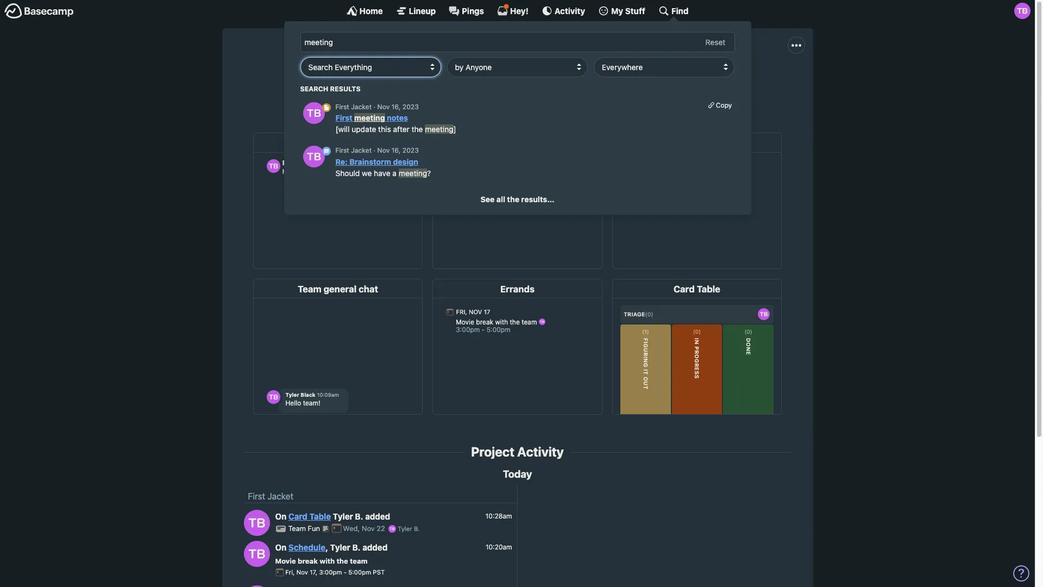 Task type: describe. For each thing, give the bounding box(es) containing it.
wed,
[[343, 524, 360, 533]]

added for tyler b. added
[[365, 512, 390, 522]]

on schedule ,       tyler b. added
[[275, 543, 388, 553]]

after
[[393, 125, 410, 134]]

see all the results…
[[481, 195, 555, 204]]

1 colors! from the left
[[626, 75, 652, 84]]

tyler black image for on card table tyler b. added
[[244, 510, 270, 536]]

results
[[330, 85, 361, 93]]

home link
[[347, 5, 383, 16]]

pings
[[462, 6, 484, 15]]

2023 for notes
[[403, 103, 419, 111]]

first for first jacket let's create the first jacket of the company! i am thinking rabits and strips and colors! a lot of colors!
[[471, 50, 507, 71]]

search results
[[300, 85, 361, 93]]

lineup
[[409, 6, 436, 15]]

let's
[[318, 75, 337, 84]]

nov inside movie break with the team fri, nov 17, 3:00pm -     5:00pm pst
[[297, 569, 308, 576]]

nov inside first jacket · nov 16, 2023 first meeting notes [will update this after the meeting ]
[[378, 103, 390, 111]]

switch accounts image
[[4, 3, 74, 20]]

tyler for ,       tyler b. added
[[330, 543, 351, 553]]

jacket for first jacket · nov 16, 2023 first meeting notes [will update this after the meeting ]
[[351, 103, 372, 111]]

first for first jacket
[[248, 492, 265, 501]]

jacket
[[399, 75, 422, 84]]

a
[[393, 168, 397, 178]]

first jacket link
[[248, 492, 294, 501]]

1 vertical spatial b.
[[414, 525, 420, 532]]

10:28am element
[[486, 512, 512, 520]]

first for first jacket · nov 16, 2023 first meeting notes [will update this after the meeting ]
[[336, 103, 349, 111]]

break
[[298, 556, 318, 565]]

design
[[393, 157, 419, 166]]

pst
[[373, 569, 385, 576]]

1 vertical spatial tyler
[[398, 525, 412, 532]]

find
[[672, 6, 689, 15]]

the inside movie break with the team fri, nov 17, 3:00pm -     5:00pm pst
[[337, 556, 348, 565]]

first jacket let's create the first jacket of the company! i am thinking rabits and strips and colors! a lot of colors!
[[318, 50, 718, 84]]

2 of from the left
[[681, 75, 689, 84]]

should
[[336, 168, 360, 178]]

b. for tyler b. added
[[355, 512, 364, 522]]

find button
[[659, 5, 689, 16]]

for search image for re: brainstorm design
[[322, 147, 331, 156]]

on for on card table tyler b. added
[[275, 512, 287, 522]]

lineup link
[[396, 5, 436, 16]]

17,
[[310, 569, 318, 576]]

the inside first jacket · nov 16, 2023 first meeting notes [will update this after the meeting ]
[[412, 125, 423, 134]]

re: brainstorm design link
[[336, 157, 419, 166]]

with
[[320, 556, 335, 565]]

1 vertical spatial activity
[[518, 444, 564, 459]]

16, for notes
[[392, 103, 401, 111]]

tyler black image for on schedule ,       tyler b. added
[[244, 541, 270, 567]]

2 colors! from the left
[[691, 75, 718, 84]]

first jacket
[[248, 492, 294, 501]]

nov inside first jacket · nov 16, 2023 re: brainstorm design should we have a meeting ?
[[378, 146, 390, 155]]

hey!
[[510, 6, 529, 15]]

i
[[491, 75, 493, 84]]

team
[[288, 524, 306, 533]]

team fun
[[288, 524, 322, 533]]

10:28am
[[486, 512, 512, 520]]

first jacket · nov 16, 2023 re: brainstorm design should we have a meeting ?
[[336, 146, 431, 178]]

for search image for first
[[322, 103, 331, 112]]

schedule link
[[289, 543, 326, 553]]

brainstorm
[[350, 157, 391, 166]]

fri,
[[286, 569, 295, 576]]

added for ,       tyler b. added
[[363, 543, 388, 553]]

my stuff button
[[599, 5, 646, 16]]

]
[[454, 125, 457, 134]]

activity inside activity link
[[555, 6, 586, 15]]

· for brainstorm
[[374, 146, 376, 155]]

[will
[[336, 125, 350, 134]]

team
[[350, 556, 368, 565]]

10:20am
[[486, 543, 512, 551]]

tyler black image for ?
[[303, 146, 325, 168]]

0 vertical spatial meeting
[[355, 113, 385, 122]]



Task type: vqa. For each thing, say whether or not it's contained in the screenshot.
&
no



Task type: locate. For each thing, give the bounding box(es) containing it.
jacket up update
[[351, 103, 372, 111]]

fun
[[308, 524, 320, 533]]

16, up design
[[392, 146, 401, 155]]

none reset field inside main element
[[700, 36, 731, 49]]

search
[[300, 85, 329, 93]]

b.
[[355, 512, 364, 522], [414, 525, 420, 532], [353, 543, 361, 553]]

·
[[374, 103, 376, 111], [374, 146, 376, 155]]

2 nov 16, 2023 element from the top
[[378, 146, 419, 155]]

0 vertical spatial on
[[275, 512, 287, 522]]

tyler black image right 22 on the bottom of page
[[389, 525, 396, 533]]

b. up "wed, nov 22"
[[355, 512, 364, 522]]

2023 for design
[[403, 146, 419, 155]]

a
[[655, 75, 660, 84]]

16, for design
[[392, 146, 401, 155]]

1 vertical spatial 2023
[[403, 146, 419, 155]]

for search image
[[322, 103, 331, 112], [322, 147, 331, 156]]

None reset field
[[700, 36, 731, 49]]

tyler for tyler b. added
[[333, 512, 353, 522]]

jacket up card
[[268, 492, 294, 501]]

home
[[360, 6, 383, 15]]

first inside first jacket · nov 16, 2023 re: brainstorm design should we have a meeting ?
[[336, 146, 349, 155]]

0 vertical spatial b.
[[355, 512, 364, 522]]

0 vertical spatial ·
[[374, 103, 376, 111]]

strips
[[585, 75, 607, 84]]

1 and from the left
[[568, 75, 582, 84]]

all
[[497, 195, 506, 204]]

b. up team
[[353, 543, 361, 553]]

1 16, from the top
[[392, 103, 401, 111]]

this
[[378, 125, 391, 134]]

1 vertical spatial tyler black image
[[303, 102, 325, 124]]

16, inside first jacket · nov 16, 2023 re: brainstorm design should we have a meeting ?
[[392, 146, 401, 155]]

2 vertical spatial meeting
[[399, 168, 427, 178]]

nov 16, 2023 element up design
[[378, 146, 419, 155]]

first for first jacket · nov 16, 2023 re: brainstorm design should we have a meeting ?
[[336, 146, 349, 155]]

tyler black image down first jacket link
[[244, 510, 270, 536]]

project
[[471, 444, 515, 459]]

tyler black image left movie
[[244, 541, 270, 567]]

meeting up update
[[355, 113, 385, 122]]

0 vertical spatial tyler
[[333, 512, 353, 522]]

2 16, from the top
[[392, 146, 401, 155]]

2023
[[403, 103, 419, 111], [403, 146, 419, 155]]

activity left the my
[[555, 6, 586, 15]]

nov 16, 2023 element for [will update this after the
[[378, 103, 419, 111]]

1 horizontal spatial of
[[681, 75, 689, 84]]

the right "after"
[[412, 125, 423, 134]]

nov left 17,
[[297, 569, 308, 576]]

0 vertical spatial nov 16, 2023 element
[[378, 103, 419, 111]]

3:00pm
[[319, 569, 342, 576]]

22
[[377, 524, 385, 533]]

rabits
[[543, 75, 565, 84]]

have
[[374, 168, 391, 178]]

hey! button
[[497, 4, 529, 16]]

2 for search image from the top
[[322, 147, 331, 156]]

meeting inside first jacket · nov 16, 2023 re: brainstorm design should we have a meeting ?
[[399, 168, 427, 178]]

tyler black image
[[244, 510, 270, 536], [389, 525, 396, 533], [244, 541, 270, 567]]

0 vertical spatial activity
[[555, 6, 586, 15]]

b. right 22 on the bottom of page
[[414, 525, 420, 532]]

jacket
[[510, 50, 565, 71], [351, 103, 372, 111], [351, 146, 372, 155], [268, 492, 294, 501]]

1 vertical spatial nov 16, 2023 element
[[378, 146, 419, 155]]

re:
[[336, 157, 348, 166]]

added up 22 on the bottom of page
[[365, 512, 390, 522]]

2023 up notes
[[403, 103, 419, 111]]

tyler up wed,
[[333, 512, 353, 522]]

0 vertical spatial 16,
[[392, 103, 401, 111]]

movie
[[275, 556, 296, 565]]

pings button
[[449, 5, 484, 16]]

activity
[[555, 6, 586, 15], [518, 444, 564, 459]]

tyler black image for ]
[[303, 102, 325, 124]]

results…
[[522, 195, 555, 204]]

tyler
[[333, 512, 353, 522], [398, 525, 412, 532], [330, 543, 351, 553]]

0 horizontal spatial and
[[568, 75, 582, 84]]

2 on from the top
[[275, 543, 287, 553]]

jacket for first jacket
[[268, 492, 294, 501]]

1 · from the top
[[374, 103, 376, 111]]

?
[[427, 168, 431, 178]]

copy
[[716, 101, 733, 109]]

jacket inside first jacket · nov 16, 2023 first meeting notes [will update this after the meeting ]
[[351, 103, 372, 111]]

1 vertical spatial 16,
[[392, 146, 401, 155]]

project activity
[[471, 444, 564, 459]]

0 horizontal spatial of
[[425, 75, 432, 84]]

jacket for first jacket · nov 16, 2023 re: brainstorm design should we have a meeting ?
[[351, 146, 372, 155]]

first jacket · nov 16, 2023 first meeting notes [will update this after the meeting ]
[[336, 103, 457, 134]]

activity link
[[542, 5, 586, 16]]

16, inside first jacket · nov 16, 2023 first meeting notes [will update this after the meeting ]
[[392, 103, 401, 111]]

0 horizontal spatial colors!
[[626, 75, 652, 84]]

my
[[612, 6, 624, 15]]

Search for… search field
[[300, 32, 735, 52]]

1 for search image from the top
[[322, 103, 331, 112]]

0 vertical spatial for search image
[[322, 103, 331, 112]]

activity up today
[[518, 444, 564, 459]]

10:20am element
[[486, 543, 512, 551]]

1 vertical spatial meeting
[[425, 125, 454, 134]]

1 on from the top
[[275, 512, 287, 522]]

1 2023 from the top
[[403, 103, 419, 111]]

table
[[310, 512, 331, 522]]

· up update
[[374, 103, 376, 111]]

jacket up brainstorm
[[351, 146, 372, 155]]

2 2023 from the top
[[403, 146, 419, 155]]

today
[[503, 468, 532, 480]]

the
[[366, 75, 379, 84], [435, 75, 448, 84], [412, 125, 423, 134], [507, 195, 520, 204], [337, 556, 348, 565]]

first
[[381, 75, 397, 84]]

nov left 22 on the bottom of page
[[362, 524, 375, 533]]

colors! up copy button
[[691, 75, 718, 84]]

1 nov 16, 2023 element from the top
[[378, 103, 419, 111]]

update
[[352, 125, 376, 134]]

added down 22 on the bottom of page
[[363, 543, 388, 553]]

· for meeting
[[374, 103, 376, 111]]

2 vertical spatial tyler
[[330, 543, 351, 553]]

card
[[289, 512, 308, 522]]

first inside first jacket let's create the first jacket of the company! i am thinking rabits and strips and colors! a lot of colors!
[[471, 50, 507, 71]]

16, up notes
[[392, 103, 401, 111]]

b. for ,       tyler b. added
[[353, 543, 361, 553]]

1 horizontal spatial colors!
[[691, 75, 718, 84]]

stuff
[[626, 6, 646, 15]]

added
[[365, 512, 390, 522], [363, 543, 388, 553]]

2 vertical spatial tyler black image
[[303, 146, 325, 168]]

my stuff
[[612, 6, 646, 15]]

nov
[[378, 103, 390, 111], [378, 146, 390, 155], [362, 524, 375, 533], [297, 569, 308, 576]]

on for on schedule ,       tyler b. added
[[275, 543, 287, 553]]

on
[[275, 512, 287, 522], [275, 543, 287, 553]]

of right jacket
[[425, 75, 432, 84]]

tyler b.
[[396, 525, 420, 532]]

1 vertical spatial on
[[275, 543, 287, 553]]

on up movie
[[275, 543, 287, 553]]

lot
[[663, 75, 679, 84]]

first
[[471, 50, 507, 71], [336, 103, 349, 111], [336, 113, 353, 122], [336, 146, 349, 155], [248, 492, 265, 501]]

see
[[481, 195, 495, 204]]

2023 up design
[[403, 146, 419, 155]]

,
[[326, 543, 328, 553]]

2023 inside first jacket · nov 16, 2023 first meeting notes [will update this after the meeting ]
[[403, 103, 419, 111]]

0 vertical spatial added
[[365, 512, 390, 522]]

and left strips
[[568, 75, 582, 84]]

colors!
[[626, 75, 652, 84], [691, 75, 718, 84]]

nov 16, 2023 element for should we have a
[[378, 146, 419, 155]]

am
[[495, 75, 507, 84]]

the right all
[[507, 195, 520, 204]]

thinking
[[509, 75, 541, 84]]

jacket inside first jacket · nov 16, 2023 re: brainstorm design should we have a meeting ?
[[351, 146, 372, 155]]

0 vertical spatial 2023
[[403, 103, 419, 111]]

of right lot
[[681, 75, 689, 84]]

2023 inside first jacket · nov 16, 2023 re: brainstorm design should we have a meeting ?
[[403, 146, 419, 155]]

1 vertical spatial ·
[[374, 146, 376, 155]]

nov 16, 2023 element up notes
[[378, 103, 419, 111]]

wed, nov 22
[[343, 524, 387, 533]]

5:00pm
[[349, 569, 371, 576]]

and
[[568, 75, 582, 84], [609, 75, 624, 84]]

jacket for first jacket let's create the first jacket of the company! i am thinking rabits and strips and colors! a lot of colors!
[[510, 50, 565, 71]]

jacket up thinking
[[510, 50, 565, 71]]

2 vertical spatial b.
[[353, 543, 361, 553]]

2 · from the top
[[374, 146, 376, 155]]

movie break with the team link
[[275, 556, 368, 565]]

movie break with the team fri, nov 17, 3:00pm -     5:00pm pst
[[275, 556, 385, 576]]

· inside first jacket · nov 16, 2023 first meeting notes [will update this after the meeting ]
[[374, 103, 376, 111]]

0 vertical spatial tyler black image
[[1015, 3, 1031, 19]]

the up -
[[337, 556, 348, 565]]

meeting down design
[[399, 168, 427, 178]]

see all the results… link
[[481, 195, 555, 204]]

meeting right "after"
[[425, 125, 454, 134]]

1 of from the left
[[425, 75, 432, 84]]

on card table tyler b. added
[[275, 512, 390, 522]]

1 horizontal spatial and
[[609, 75, 624, 84]]

the left company!
[[435, 75, 448, 84]]

create
[[339, 75, 364, 84]]

nov 16, 2023 element
[[378, 103, 419, 111], [378, 146, 419, 155]]

2 and from the left
[[609, 75, 624, 84]]

· inside first jacket · nov 16, 2023 re: brainstorm design should we have a meeting ?
[[374, 146, 376, 155]]

-
[[344, 569, 347, 576]]

of
[[425, 75, 432, 84], [681, 75, 689, 84]]

meeting
[[355, 113, 385, 122], [425, 125, 454, 134], [399, 168, 427, 178]]

on left card
[[275, 512, 287, 522]]

main element
[[0, 0, 1036, 215]]

we
[[362, 168, 372, 178]]

· up re: brainstorm design link
[[374, 146, 376, 155]]

1 vertical spatial for search image
[[322, 147, 331, 156]]

nov up re: brainstorm design link
[[378, 146, 390, 155]]

company!
[[450, 75, 488, 84]]

1 vertical spatial added
[[363, 543, 388, 553]]

tyler right 22 on the bottom of page
[[398, 525, 412, 532]]

tyler black image
[[1015, 3, 1031, 19], [303, 102, 325, 124], [303, 146, 325, 168]]

jacket inside first jacket let's create the first jacket of the company! i am thinking rabits and strips and colors! a lot of colors!
[[510, 50, 565, 71]]

tyler right ,
[[330, 543, 351, 553]]

the left "first"
[[366, 75, 379, 84]]

copy button
[[708, 101, 733, 111]]

nov up notes
[[378, 103, 390, 111]]

schedule
[[289, 543, 326, 553]]

colors! left a at the top right
[[626, 75, 652, 84]]

notes
[[387, 113, 408, 122]]

and right strips
[[609, 75, 624, 84]]

card table link
[[289, 512, 331, 522]]



